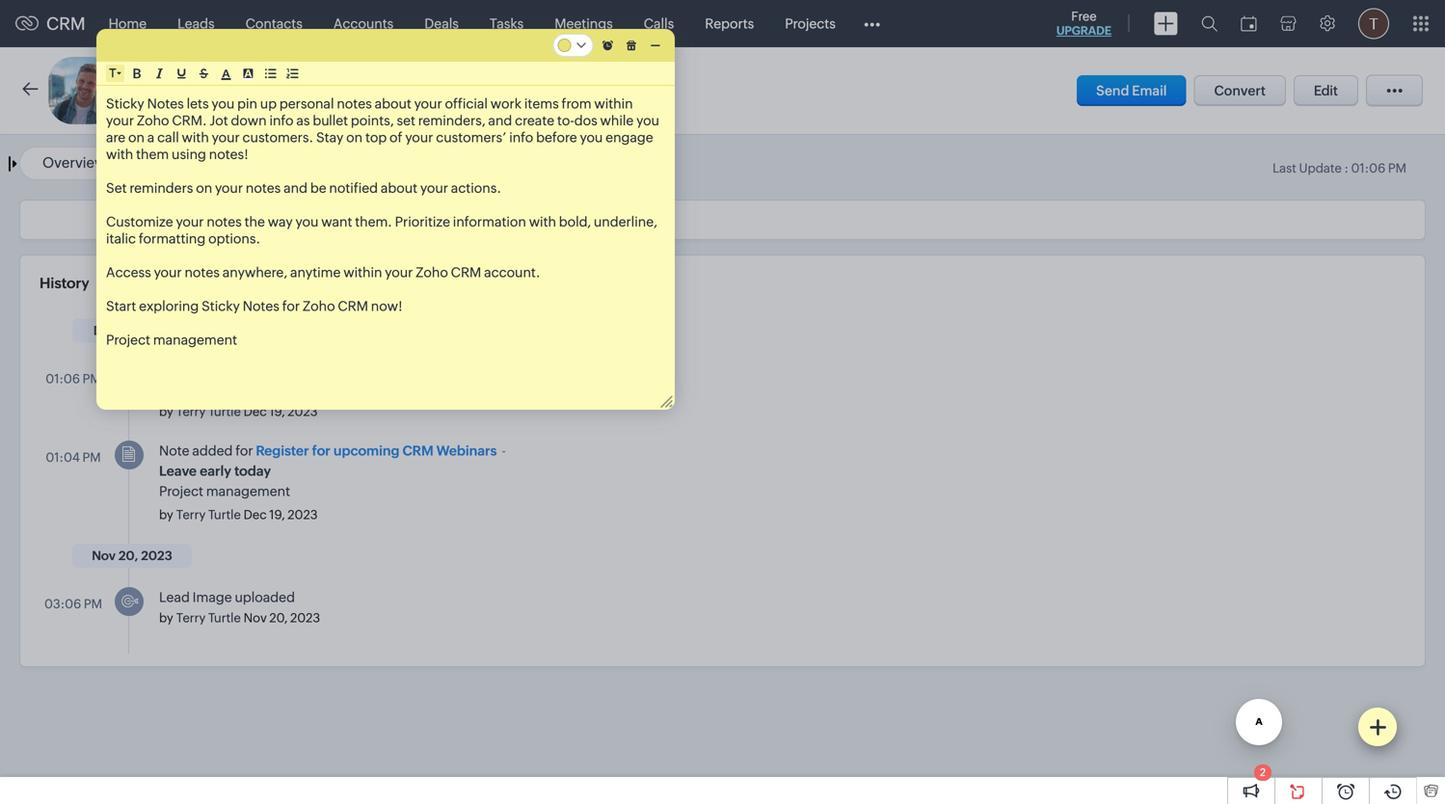 Task type: vqa. For each thing, say whether or not it's contained in the screenshot.
Time within field
no



Task type: describe. For each thing, give the bounding box(es) containing it.
zoho inside sticky notes lets you pin up personal notes about your official work items from within your zoho crm. jot down info as bullet points, set reminders, and create to-dos while you are on a call with your customers. stay on top of your customers' info before you engage with them using notes!
[[137, 113, 169, 128]]

with inside customize your notes the way you want them. prioritize information with bold, underline, italic formatting options.
[[529, 214, 557, 230]]

pin
[[237, 96, 258, 111]]

crm left now! on the left top
[[338, 299, 368, 314]]

sticky notes lets you pin up personal notes about your official work items from within your zoho crm. jot down info as bullet points, set reminders, and create to-dos while you are on a call with your customers. stay on top of your customers' info before you engage with them using notes!
[[106, 96, 663, 162]]

while
[[601, 113, 634, 128]]

2
[[1261, 767, 1267, 779]]

for for notes
[[282, 299, 300, 314]]

points,
[[351, 113, 394, 128]]

anywhere,
[[223, 265, 288, 280]]

actions.
[[451, 180, 502, 196]]

lead
[[159, 590, 190, 605]]

01:06 pm
[[46, 372, 101, 386]]

management inside note added for register for upcoming crm webinars - leave early today project management by terry turtle dec 19, 2023
[[206, 484, 290, 499]]

register for upcoming crm webinars link
[[256, 443, 497, 459]]

contacts link
[[230, 0, 318, 47]]

about for notified
[[381, 180, 418, 196]]

0 horizontal spatial info
[[270, 113, 294, 128]]

accounts link
[[318, 0, 409, 47]]

(sample)
[[289, 79, 372, 101]]

1 horizontal spatial sticky
[[202, 299, 240, 314]]

by terry turtle dec 19, 2023
[[159, 405, 318, 419]]

crm inside note added for register for upcoming crm webinars - leave early today project management by terry turtle dec 19, 2023
[[403, 443, 434, 459]]

1 vertical spatial with
[[106, 147, 133, 162]]

register
[[256, 443, 309, 459]]

contacts
[[246, 16, 303, 31]]

access
[[106, 265, 151, 280]]

projects
[[785, 16, 836, 31]]

turtle inside lead image uploaded by terry turtle nov 20, 2023
[[208, 611, 241, 626]]

home link
[[93, 0, 162, 47]]

free
[[1072, 9, 1097, 24]]

personal
[[280, 96, 334, 111]]

upgrade
[[1057, 24, 1112, 37]]

notes inside sticky notes lets you pin up personal notes about your official work items from within your zoho crm. jot down info as bullet points, set reminders, and create to-dos while you are on a call with your customers. stay on top of your customers' info before you engage with them using notes!
[[147, 96, 184, 111]]

tasks
[[490, 16, 524, 31]]

01:04 pm
[[46, 450, 101, 465]]

2023 inside note added for register for upcoming crm webinars - leave early today project management by terry turtle dec 19, 2023
[[288, 508, 318, 522]]

1 horizontal spatial info
[[510, 130, 534, 145]]

meetings link
[[539, 0, 629, 47]]

convert button
[[1195, 75, 1287, 106]]

terry inside note added for register for upcoming crm webinars - leave early today project management by terry turtle dec 19, 2023
[[176, 508, 206, 522]]

convert
[[1215, 83, 1266, 98]]

crm.
[[172, 113, 207, 128]]

01:04
[[46, 450, 80, 465]]

dos
[[575, 113, 598, 128]]

exploring
[[139, 299, 199, 314]]

tasks link
[[474, 0, 539, 47]]

terry inside lead image uploaded by terry turtle nov 20, 2023
[[176, 611, 206, 626]]

delete image
[[627, 40, 637, 51]]

you up jot
[[212, 96, 235, 111]]

deals link
[[409, 0, 474, 47]]

prioritize
[[395, 214, 450, 230]]

calendar image
[[1241, 16, 1258, 31]]

last
[[1273, 161, 1297, 176]]

your up are
[[106, 113, 134, 128]]

pm for by
[[83, 372, 101, 386]]

0 horizontal spatial on
[[128, 130, 145, 145]]

for for register
[[312, 443, 331, 459]]

you down dos on the top
[[580, 130, 603, 145]]

are
[[106, 130, 126, 145]]

formatting
[[139, 231, 206, 246]]

- inside mr. michael ruta (sample) - buckley miller & wright
[[376, 83, 381, 100]]

image
[[193, 590, 232, 605]]

sticky inside sticky notes lets you pin up personal notes about your official work items from within your zoho crm. jot down info as bullet points, set reminders, and create to-dos while you are on a call with your customers. stay on top of your customers' info before you engage with them using notes!
[[106, 96, 144, 111]]

send email
[[1097, 83, 1168, 98]]

added
[[192, 443, 233, 459]]

03:06 pm
[[44, 597, 102, 612]]

create menu image
[[1155, 12, 1179, 35]]

profile element
[[1348, 0, 1402, 47]]

options.
[[208, 231, 261, 246]]

calls
[[644, 16, 675, 31]]

your up now! on the left top
[[385, 265, 413, 280]]

wright
[[493, 83, 539, 100]]

free upgrade
[[1057, 9, 1112, 37]]

and inside sticky notes lets you pin up personal notes about your official work items from within your zoho crm. jot down info as bullet points, set reminders, and create to-dos while you are on a call with your customers. stay on top of your customers' info before you engage with them using notes!
[[489, 113, 512, 128]]

1 19, from the top
[[269, 405, 285, 419]]

you inside customize your notes the way you want them. prioritize information with bold, underline, italic formatting options.
[[296, 214, 319, 230]]

your up notes!
[[212, 130, 240, 145]]

&
[[480, 83, 490, 100]]

1 horizontal spatial notes
[[243, 299, 280, 314]]

1 vertical spatial 01:06
[[46, 372, 80, 386]]

0 horizontal spatial and
[[284, 180, 308, 196]]

send
[[1097, 83, 1130, 98]]

notes down formatting at left
[[185, 265, 220, 280]]

a
[[147, 130, 155, 145]]

as
[[297, 113, 310, 128]]

you up the engage on the left top of the page
[[637, 113, 660, 128]]

customize
[[106, 214, 173, 230]]

:
[[1345, 161, 1349, 176]]

work
[[491, 96, 522, 111]]

leads
[[178, 16, 215, 31]]

note
[[159, 443, 190, 459]]

jot
[[210, 113, 228, 128]]

crm left home
[[46, 14, 85, 34]]

to-
[[558, 113, 575, 128]]

0 vertical spatial project
[[106, 332, 150, 348]]

1 horizontal spatial with
[[182, 130, 209, 145]]

2023 inside lead image uploaded by terry turtle nov 20, 2023
[[290, 611, 320, 626]]

upcoming
[[334, 443, 400, 459]]

uploaded
[[235, 590, 295, 605]]

project management
[[106, 332, 237, 348]]

lead image uploaded by terry turtle nov 20, 2023
[[159, 590, 320, 626]]

buckley
[[384, 83, 437, 100]]

bullet
[[313, 113, 348, 128]]

set reminders on your notes and be notified about your actions.
[[106, 180, 502, 196]]

top
[[366, 130, 387, 145]]

19, inside note added for register for upcoming crm webinars - leave early today project management by terry turtle dec 19, 2023
[[269, 508, 285, 522]]

access your notes anywhere, anytime within your zoho crm account.
[[106, 265, 541, 280]]

minimize image
[[651, 44, 661, 47]]

overview
[[42, 154, 106, 171]]

2 horizontal spatial on
[[346, 130, 363, 145]]

1 by from the top
[[159, 405, 173, 419]]

2 vertical spatial zoho
[[303, 299, 335, 314]]

notes inside customize your notes the way you want them. prioritize information with bold, underline, italic formatting options.
[[207, 214, 242, 230]]

pm right :
[[1389, 161, 1407, 176]]

0 vertical spatial 2023
[[288, 405, 318, 419]]

italic
[[106, 231, 136, 246]]

create menu element
[[1143, 0, 1190, 47]]

ruta
[[242, 79, 284, 101]]

underline,
[[594, 214, 658, 230]]

your up set
[[414, 96, 442, 111]]

nov
[[244, 611, 267, 626]]

timeline link
[[148, 154, 205, 171]]

your up exploring
[[154, 265, 182, 280]]

your up prioritize
[[420, 180, 449, 196]]

start
[[106, 299, 136, 314]]

your down notes!
[[215, 180, 243, 196]]

customers'
[[436, 130, 507, 145]]



Task type: locate. For each thing, give the bounding box(es) containing it.
1 vertical spatial info
[[510, 130, 534, 145]]

0 vertical spatial within
[[595, 96, 633, 111]]

1 horizontal spatial -
[[502, 443, 506, 459]]

1 vertical spatial terry
[[176, 508, 206, 522]]

search element
[[1190, 0, 1230, 47]]

reminders
[[130, 180, 193, 196]]

- right webinars
[[502, 443, 506, 459]]

about for notes
[[375, 96, 412, 111]]

0 vertical spatial about
[[375, 96, 412, 111]]

search image
[[1202, 15, 1218, 32]]

webinars
[[437, 443, 497, 459]]

sticky up are
[[106, 96, 144, 111]]

on left top
[[346, 130, 363, 145]]

down
[[231, 113, 267, 128]]

-
[[376, 83, 381, 100], [502, 443, 506, 459]]

2 vertical spatial with
[[529, 214, 557, 230]]

start exploring sticky notes for zoho crm now!
[[106, 299, 403, 314]]

0 horizontal spatial sticky
[[106, 96, 144, 111]]

0 horizontal spatial notes
[[147, 96, 184, 111]]

overview link
[[42, 154, 106, 171]]

zoho
[[137, 113, 169, 128], [416, 265, 448, 280], [303, 299, 335, 314]]

management down exploring
[[153, 332, 237, 348]]

2 dec from the top
[[244, 508, 267, 522]]

zoho up a
[[137, 113, 169, 128]]

notes
[[147, 96, 184, 111], [243, 299, 280, 314]]

notes
[[337, 96, 372, 111], [246, 180, 281, 196], [207, 214, 242, 230], [185, 265, 220, 280]]

last update : 01:06 pm
[[1273, 161, 1407, 176]]

terry down the leave in the bottom of the page
[[176, 508, 206, 522]]

before
[[536, 130, 577, 145]]

leave
[[159, 464, 197, 479]]

0 vertical spatial -
[[376, 83, 381, 100]]

project
[[106, 332, 150, 348], [159, 484, 204, 499]]

within
[[595, 96, 633, 111], [344, 265, 382, 280]]

project down 'start'
[[106, 332, 150, 348]]

1 vertical spatial within
[[344, 265, 382, 280]]

reports
[[705, 16, 755, 31]]

0 horizontal spatial 01:06
[[46, 372, 80, 386]]

items
[[525, 96, 559, 111]]

notes up crm.
[[147, 96, 184, 111]]

3 by from the top
[[159, 611, 173, 626]]

within up now! on the left top
[[344, 265, 382, 280]]

1 vertical spatial about
[[381, 180, 418, 196]]

0 horizontal spatial within
[[344, 265, 382, 280]]

pm right 01:04
[[82, 450, 101, 465]]

dec down today
[[244, 508, 267, 522]]

home
[[109, 16, 147, 31]]

within inside sticky notes lets you pin up personal notes about your official work items from within your zoho crm. jot down info as bullet points, set reminders, and create to-dos while you are on a call with your customers. stay on top of your customers' info before you engage with them using notes!
[[595, 96, 633, 111]]

0 vertical spatial sticky
[[106, 96, 144, 111]]

management
[[153, 332, 237, 348], [206, 484, 290, 499]]

from
[[562, 96, 592, 111]]

crm link
[[15, 14, 85, 34]]

leads link
[[162, 0, 230, 47]]

and down "work"
[[489, 113, 512, 128]]

0 vertical spatial turtle
[[208, 405, 241, 419]]

deals
[[425, 16, 459, 31]]

notes up options.
[[207, 214, 242, 230]]

turtle down early
[[208, 508, 241, 522]]

by down lead
[[159, 611, 173, 626]]

dec up register
[[244, 405, 267, 419]]

0 vertical spatial and
[[489, 113, 512, 128]]

project down the leave in the bottom of the page
[[159, 484, 204, 499]]

on left a
[[128, 130, 145, 145]]

your down set
[[405, 130, 433, 145]]

be
[[310, 180, 327, 196]]

notes down anywhere,
[[243, 299, 280, 314]]

call
[[157, 130, 179, 145]]

turtle up added
[[208, 405, 241, 419]]

notes inside sticky notes lets you pin up personal notes about your official work items from within your zoho crm. jot down info as bullet points, set reminders, and create to-dos while you are on a call with your customers. stay on top of your customers' info before you engage with them using notes!
[[337, 96, 372, 111]]

1 vertical spatial 19,
[[269, 508, 285, 522]]

for right register
[[312, 443, 331, 459]]

2 vertical spatial by
[[159, 611, 173, 626]]

turtle down image
[[208, 611, 241, 626]]

engage
[[606, 130, 654, 145]]

you right way
[[296, 214, 319, 230]]

by down the leave in the bottom of the page
[[159, 508, 173, 522]]

mr. michael ruta (sample) - buckley miller & wright
[[130, 79, 539, 101]]

sticky down anywhere,
[[202, 299, 240, 314]]

email
[[1133, 83, 1168, 98]]

0 horizontal spatial with
[[106, 147, 133, 162]]

notes up the
[[246, 180, 281, 196]]

1 vertical spatial dec
[[244, 508, 267, 522]]

0 horizontal spatial -
[[376, 83, 381, 100]]

2 horizontal spatial zoho
[[416, 265, 448, 280]]

using
[[172, 147, 206, 162]]

notes up points,
[[337, 96, 372, 111]]

profile image
[[1359, 8, 1390, 39]]

0 horizontal spatial for
[[236, 443, 253, 459]]

2 19, from the top
[[269, 508, 285, 522]]

today
[[234, 464, 271, 479]]

customize your notes the way you want them. prioritize information with bold, underline, italic formatting options.
[[106, 214, 661, 246]]

1 horizontal spatial within
[[595, 96, 633, 111]]

1 horizontal spatial project
[[159, 484, 204, 499]]

1 vertical spatial zoho
[[416, 265, 448, 280]]

1 terry from the top
[[176, 405, 206, 419]]

0 vertical spatial terry
[[176, 405, 206, 419]]

set
[[106, 180, 127, 196]]

01:06 right :
[[1352, 161, 1386, 176]]

01:06 up 01:04
[[46, 372, 80, 386]]

info down create
[[510, 130, 534, 145]]

terry up note
[[176, 405, 206, 419]]

crm left webinars
[[403, 443, 434, 459]]

you
[[212, 96, 235, 111], [637, 113, 660, 128], [580, 130, 603, 145], [296, 214, 319, 230]]

0 vertical spatial info
[[270, 113, 294, 128]]

bold,
[[559, 214, 591, 230]]

1 dec from the top
[[244, 405, 267, 419]]

sticky
[[106, 96, 144, 111], [202, 299, 240, 314]]

zoho down prioritize
[[416, 265, 448, 280]]

with down are
[[106, 147, 133, 162]]

- inside note added for register for upcoming crm webinars - leave early today project management by terry turtle dec 19, 2023
[[502, 443, 506, 459]]

the
[[245, 214, 265, 230]]

timeline
[[148, 154, 205, 171]]

1 vertical spatial project
[[159, 484, 204, 499]]

zoho down anytime
[[303, 299, 335, 314]]

info
[[270, 113, 294, 128], [510, 130, 534, 145]]

way
[[268, 214, 293, 230]]

2 vertical spatial turtle
[[208, 611, 241, 626]]

0 horizontal spatial zoho
[[137, 113, 169, 128]]

2 by from the top
[[159, 508, 173, 522]]

accounts
[[334, 16, 394, 31]]

19, down today
[[269, 508, 285, 522]]

on down using
[[196, 180, 212, 196]]

now!
[[371, 299, 403, 314]]

0 vertical spatial dec
[[244, 405, 267, 419]]

3 terry from the top
[[176, 611, 206, 626]]

with
[[182, 130, 209, 145], [106, 147, 133, 162], [529, 214, 557, 230]]

your
[[414, 96, 442, 111], [106, 113, 134, 128], [212, 130, 240, 145], [405, 130, 433, 145], [215, 180, 243, 196], [420, 180, 449, 196], [176, 214, 204, 230], [154, 265, 182, 280], [385, 265, 413, 280]]

about inside sticky notes lets you pin up personal notes about your official work items from within your zoho crm. jot down info as bullet points, set reminders, and create to-dos while you are on a call with your customers. stay on top of your customers' info before you engage with them using notes!
[[375, 96, 412, 111]]

your inside customize your notes the way you want them. prioritize information with bold, underline, italic formatting options.
[[176, 214, 204, 230]]

2 vertical spatial terry
[[176, 611, 206, 626]]

pm for note added for
[[82, 450, 101, 465]]

0 vertical spatial with
[[182, 130, 209, 145]]

19, up register
[[269, 405, 285, 419]]

calls link
[[629, 0, 690, 47]]

dec inside note added for register for upcoming crm webinars - leave early today project management by terry turtle dec 19, 2023
[[244, 508, 267, 522]]

0 vertical spatial by
[[159, 405, 173, 419]]

with left bold,
[[529, 214, 557, 230]]

1 turtle from the top
[[208, 405, 241, 419]]

crm left account.
[[451, 265, 482, 280]]

about up prioritize
[[381, 180, 418, 196]]

note added for register for upcoming crm webinars - leave early today project management by terry turtle dec 19, 2023
[[159, 443, 506, 522]]

2 vertical spatial 2023
[[290, 611, 320, 626]]

turtle inside note added for register for upcoming crm webinars - leave early today project management by terry turtle dec 19, 2023
[[208, 508, 241, 522]]

about up set
[[375, 96, 412, 111]]

for
[[282, 299, 300, 314], [236, 443, 253, 459], [312, 443, 331, 459]]

with down crm.
[[182, 130, 209, 145]]

03:06
[[44, 597, 81, 612]]

0 vertical spatial management
[[153, 332, 237, 348]]

them
[[136, 147, 169, 162]]

for down anytime
[[282, 299, 300, 314]]

0 vertical spatial zoho
[[137, 113, 169, 128]]

info up customers.
[[270, 113, 294, 128]]

and left the be
[[284, 180, 308, 196]]

edit
[[1315, 83, 1339, 98]]

1 horizontal spatial and
[[489, 113, 512, 128]]

2 terry from the top
[[176, 508, 206, 522]]

customers.
[[243, 130, 314, 145]]

information
[[453, 214, 527, 230]]

michael
[[165, 79, 238, 101]]

by inside note added for register for upcoming crm webinars - leave early today project management by terry turtle dec 19, 2023
[[159, 508, 173, 522]]

reports link
[[690, 0, 770, 47]]

2023 down register
[[288, 508, 318, 522]]

pm up the 01:04 pm
[[83, 372, 101, 386]]

projects link
[[770, 0, 852, 47]]

pm for lead image uploaded
[[84, 597, 102, 612]]

reminder image
[[603, 40, 613, 51]]

19,
[[269, 405, 285, 419], [269, 508, 285, 522]]

2 horizontal spatial with
[[529, 214, 557, 230]]

notes!
[[209, 147, 249, 162]]

project inside note added for register for upcoming crm webinars - leave early today project management by terry turtle dec 19, 2023
[[159, 484, 204, 499]]

1 vertical spatial by
[[159, 508, 173, 522]]

terry down lead
[[176, 611, 206, 626]]

0 vertical spatial 19,
[[269, 405, 285, 419]]

create new sticky note image
[[1370, 719, 1387, 736]]

1 vertical spatial and
[[284, 180, 308, 196]]

1 horizontal spatial on
[[196, 180, 212, 196]]

crm
[[46, 14, 85, 34], [451, 265, 482, 280], [338, 299, 368, 314], [403, 443, 434, 459]]

meetings
[[555, 16, 613, 31]]

your up formatting at left
[[176, 214, 204, 230]]

1 vertical spatial -
[[502, 443, 506, 459]]

anytime
[[290, 265, 341, 280]]

0 horizontal spatial project
[[106, 332, 150, 348]]

2 horizontal spatial for
[[312, 443, 331, 459]]

2023 up register
[[288, 405, 318, 419]]

1 vertical spatial 2023
[[288, 508, 318, 522]]

0 vertical spatial 01:06
[[1352, 161, 1386, 176]]

1 vertical spatial turtle
[[208, 508, 241, 522]]

mr.
[[130, 79, 161, 101]]

1 vertical spatial management
[[206, 484, 290, 499]]

official
[[445, 96, 488, 111]]

send email button
[[1078, 75, 1187, 106]]

update
[[1300, 161, 1343, 176]]

0 vertical spatial notes
[[147, 96, 184, 111]]

management down today
[[206, 484, 290, 499]]

1 horizontal spatial for
[[282, 299, 300, 314]]

2 turtle from the top
[[208, 508, 241, 522]]

account.
[[484, 265, 541, 280]]

within up while
[[595, 96, 633, 111]]

1 horizontal spatial 01:06
[[1352, 161, 1386, 176]]

2023 right 20,
[[290, 611, 320, 626]]

pm right 03:06
[[84, 597, 102, 612]]

- up points,
[[376, 83, 381, 100]]

1 vertical spatial notes
[[243, 299, 280, 314]]

1 horizontal spatial zoho
[[303, 299, 335, 314]]

for up today
[[236, 443, 253, 459]]

miller
[[440, 83, 477, 100]]

by up note
[[159, 405, 173, 419]]

by inside lead image uploaded by terry turtle nov 20, 2023
[[159, 611, 173, 626]]

stay
[[316, 130, 344, 145]]

None field
[[109, 66, 122, 81]]

3 turtle from the top
[[208, 611, 241, 626]]

terry
[[176, 405, 206, 419], [176, 508, 206, 522], [176, 611, 206, 626]]

1 vertical spatial sticky
[[202, 299, 240, 314]]

history
[[40, 275, 89, 292]]



